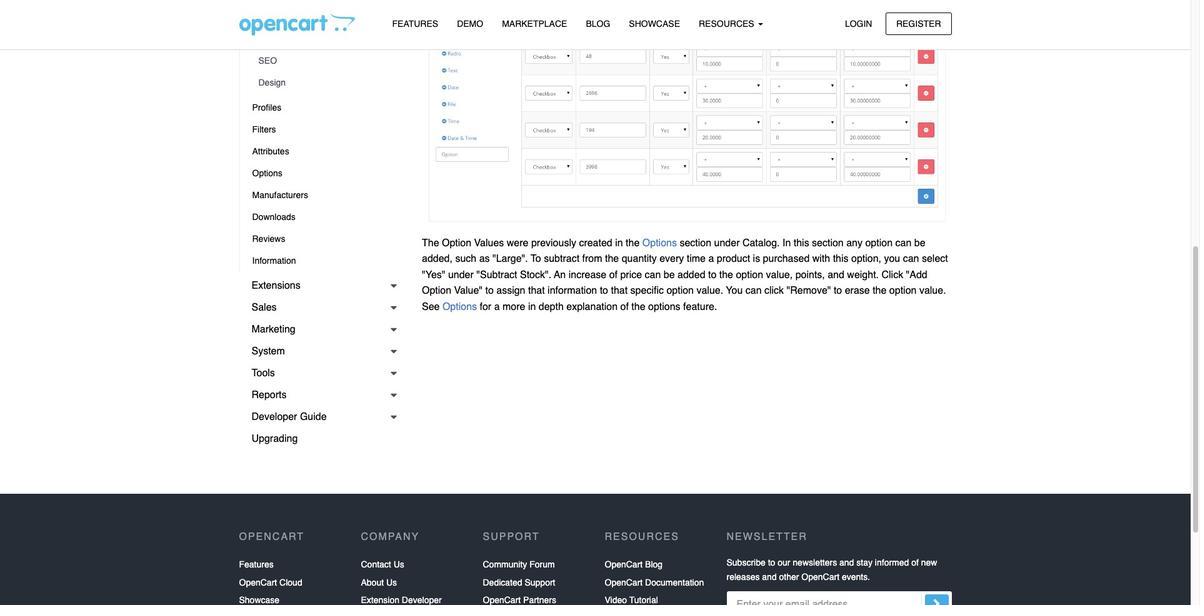 Task type: locate. For each thing, give the bounding box(es) containing it.
more
[[503, 301, 526, 313]]

2 horizontal spatial of
[[912, 558, 919, 568]]

features link for opencart cloud
[[239, 556, 274, 574]]

1 vertical spatial developer
[[402, 595, 442, 605]]

developer up the upgrading
[[252, 411, 297, 423]]

opencart cloud
[[239, 578, 302, 588]]

and down with
[[828, 269, 845, 281]]

option down click in the right top of the page
[[890, 285, 917, 297]]

0 vertical spatial developer
[[252, 411, 297, 423]]

is
[[753, 253, 760, 265]]

marketplace link
[[493, 13, 577, 35]]

1 vertical spatial support
[[525, 578, 556, 588]]

us for about us
[[386, 578, 397, 588]]

1 horizontal spatial showcase
[[629, 19, 680, 29]]

contact us
[[361, 560, 404, 570]]

1 vertical spatial option
[[422, 285, 452, 297]]

design link
[[246, 72, 403, 94]]

and up events.
[[840, 558, 854, 568]]

under
[[714, 237, 740, 249], [448, 269, 474, 281]]

1 vertical spatial be
[[664, 269, 675, 281]]

showcase
[[629, 19, 680, 29], [239, 595, 280, 605]]

previously
[[531, 237, 577, 249]]

2 vertical spatial and
[[762, 572, 777, 582]]

features link for demo
[[383, 13, 448, 35]]

0 horizontal spatial developer
[[252, 411, 297, 423]]

0 vertical spatial be
[[915, 237, 926, 249]]

reports link
[[239, 385, 403, 406]]

be up select
[[915, 237, 926, 249]]

features left demo
[[392, 19, 438, 29]]

1 horizontal spatial of
[[621, 301, 629, 313]]

opencart partners
[[483, 595, 557, 605]]

in
[[615, 237, 623, 249], [528, 301, 536, 313]]

0 vertical spatial of
[[609, 269, 618, 281]]

this
[[794, 237, 810, 249], [833, 253, 849, 265]]

be
[[915, 237, 926, 249], [664, 269, 675, 281]]

support up community
[[483, 532, 540, 543]]

click
[[882, 269, 904, 281]]

video tutorial link
[[605, 592, 658, 605]]

as
[[479, 253, 490, 265]]

1 vertical spatial showcase
[[239, 595, 280, 605]]

of
[[609, 269, 618, 281], [621, 301, 629, 313], [912, 558, 919, 568]]

option up such
[[442, 237, 472, 249]]

can
[[896, 237, 912, 249], [903, 253, 920, 265], [645, 269, 661, 281], [746, 285, 762, 297]]

2 that from the left
[[611, 285, 628, 297]]

sales link
[[239, 297, 403, 319]]

0 vertical spatial a
[[709, 253, 714, 265]]

stock".
[[520, 269, 552, 281]]

0 horizontal spatial value.
[[697, 285, 724, 297]]

of for releases
[[912, 558, 919, 568]]

forum
[[530, 560, 555, 570]]

design
[[259, 78, 286, 88]]

this right in
[[794, 237, 810, 249]]

reports
[[252, 390, 287, 401]]

0 horizontal spatial showcase link
[[239, 592, 280, 605]]

us up extension developer link
[[386, 578, 397, 588]]

0 horizontal spatial a
[[494, 301, 500, 313]]

0 horizontal spatial options
[[252, 168, 282, 178]]

login link
[[835, 12, 883, 35]]

1 horizontal spatial options
[[443, 301, 477, 313]]

and left the other
[[762, 572, 777, 582]]

1 that from the left
[[528, 285, 545, 297]]

section
[[680, 237, 712, 249], [812, 237, 844, 249]]

options up every
[[643, 237, 677, 249]]

0 horizontal spatial options link
[[240, 163, 403, 184]]

1 horizontal spatial features
[[392, 19, 438, 29]]

to up for
[[486, 285, 494, 297]]

0 horizontal spatial in
[[528, 301, 536, 313]]

contact
[[361, 560, 391, 570]]

manufacturers
[[252, 190, 308, 200]]

1 vertical spatial features
[[239, 560, 274, 570]]

points
[[291, 34, 316, 44]]

option
[[442, 237, 472, 249], [422, 285, 452, 297]]

a right for
[[494, 301, 500, 313]]

0 vertical spatial us
[[394, 560, 404, 570]]

be down every
[[664, 269, 675, 281]]

support inside dedicated support link
[[525, 578, 556, 588]]

weight.
[[848, 269, 879, 281]]

attributes link
[[240, 141, 403, 163]]

options down value"
[[443, 301, 477, 313]]

1 value. from the left
[[697, 285, 724, 297]]

0 horizontal spatial showcase
[[239, 595, 280, 605]]

new
[[922, 558, 938, 568]]

1 horizontal spatial a
[[709, 253, 714, 265]]

section up with
[[812, 237, 844, 249]]

1 horizontal spatial options link
[[443, 301, 480, 313]]

1 horizontal spatial resources
[[699, 19, 757, 29]]

features link left demo
[[383, 13, 448, 35]]

subscribe to our newsletters and stay informed of new releases and other opencart events.
[[727, 558, 938, 582]]

value,
[[766, 269, 793, 281]]

of left new
[[912, 558, 919, 568]]

0 horizontal spatial features link
[[239, 556, 274, 574]]

cloud
[[280, 578, 302, 588]]

our
[[778, 558, 791, 568]]

options link up every
[[643, 237, 680, 249]]

0 vertical spatial options link
[[240, 163, 403, 184]]

1 vertical spatial this
[[833, 253, 849, 265]]

of right explanation
[[621, 301, 629, 313]]

support
[[483, 532, 540, 543], [525, 578, 556, 588]]

1 vertical spatial options link
[[643, 237, 680, 249]]

1 section from the left
[[680, 237, 712, 249]]

1 vertical spatial options
[[643, 237, 677, 249]]

the down click in the right top of the page
[[873, 285, 887, 297]]

options down attributes
[[252, 168, 282, 178]]

1 vertical spatial and
[[840, 558, 854, 568]]

0 vertical spatial options
[[252, 168, 282, 178]]

0 horizontal spatial features
[[239, 560, 274, 570]]

features for demo
[[392, 19, 438, 29]]

0 vertical spatial showcase link
[[620, 13, 690, 35]]

opencart documentation
[[605, 578, 704, 588]]

extensions
[[252, 280, 301, 291]]

1 horizontal spatial be
[[915, 237, 926, 249]]

0 horizontal spatial that
[[528, 285, 545, 297]]

0 vertical spatial features link
[[383, 13, 448, 35]]

showcase link
[[620, 13, 690, 35], [239, 592, 280, 605]]

1 horizontal spatial that
[[611, 285, 628, 297]]

showcase for the bottommost showcase link
[[239, 595, 280, 605]]

erase
[[845, 285, 870, 297]]

2 vertical spatial options
[[443, 301, 477, 313]]

opencart
[[239, 532, 305, 543], [605, 560, 643, 570], [802, 572, 840, 582], [239, 578, 277, 588], [605, 578, 643, 588], [483, 595, 521, 605]]

value. down '"add'
[[920, 285, 946, 297]]

1 vertical spatial us
[[386, 578, 397, 588]]

image
[[259, 12, 283, 22]]

0 vertical spatial features
[[392, 19, 438, 29]]

under up product
[[714, 237, 740, 249]]

1 horizontal spatial developer
[[402, 595, 442, 605]]

video
[[605, 595, 627, 605]]

1 vertical spatial features link
[[239, 556, 274, 574]]

0 vertical spatial under
[[714, 237, 740, 249]]

in right "created"
[[615, 237, 623, 249]]

0 horizontal spatial of
[[609, 269, 618, 281]]

of inside subscribe to our newsletters and stay informed of new releases and other opencart events.
[[912, 558, 919, 568]]

opencart blog link
[[605, 556, 663, 574]]

under down such
[[448, 269, 474, 281]]

click
[[765, 285, 784, 297]]

1 vertical spatial blog
[[645, 560, 663, 570]]

0 horizontal spatial be
[[664, 269, 675, 281]]

downloads
[[252, 212, 296, 222]]

0 horizontal spatial section
[[680, 237, 712, 249]]

1 vertical spatial of
[[621, 301, 629, 313]]

demo
[[457, 19, 483, 29]]

about us
[[361, 578, 397, 588]]

this right with
[[833, 253, 849, 265]]

opencart for opencart blog
[[605, 560, 643, 570]]

2 horizontal spatial options link
[[643, 237, 680, 249]]

section up time
[[680, 237, 712, 249]]

options link up downloads link
[[240, 163, 403, 184]]

downloads link
[[240, 206, 403, 228]]

options for options
[[252, 168, 282, 178]]

0 horizontal spatial under
[[448, 269, 474, 281]]

1 horizontal spatial blog
[[645, 560, 663, 570]]

0 vertical spatial and
[[828, 269, 845, 281]]

a
[[709, 253, 714, 265], [494, 301, 500, 313]]

features up opencart cloud
[[239, 560, 274, 570]]

developer
[[252, 411, 297, 423], [402, 595, 442, 605]]

developer inside extension developer link
[[402, 595, 442, 605]]

in right the more
[[528, 301, 536, 313]]

1 horizontal spatial in
[[615, 237, 623, 249]]

that
[[528, 285, 545, 297], [611, 285, 628, 297]]

1 horizontal spatial value.
[[920, 285, 946, 297]]

reviews
[[252, 234, 285, 244]]

to left our
[[768, 558, 776, 568]]

that down price
[[611, 285, 628, 297]]

a inside section under catalog. in this section any option can be added, such as "large". to subtract from the quantity every time a product is purchased with this option, you can select "yes" under "subtract stock". an increase of price can be added to the option value, points, and weight. click "add option value" to assign that information to that specific option value. you can click "remove" to erase the option value. see
[[709, 253, 714, 265]]

options link down value"
[[443, 301, 480, 313]]

options for options for a more in depth explanation of the options feature.
[[443, 301, 477, 313]]

0 vertical spatial this
[[794, 237, 810, 249]]

blog link
[[577, 13, 620, 35]]

option down "yes"
[[422, 285, 452, 297]]

us right contact
[[394, 560, 404, 570]]

1 horizontal spatial features link
[[383, 13, 448, 35]]

option
[[866, 237, 893, 249], [736, 269, 764, 281], [667, 285, 694, 297], [890, 285, 917, 297]]

support up partners
[[525, 578, 556, 588]]

0 vertical spatial showcase
[[629, 19, 680, 29]]

feature.
[[684, 301, 717, 313]]

showcase right blog link
[[629, 19, 680, 29]]

features
[[392, 19, 438, 29], [239, 560, 274, 570]]

that down stock". at the top left of the page
[[528, 285, 545, 297]]

dedicated
[[483, 578, 522, 588]]

angle right image
[[933, 597, 941, 605]]

option down is
[[736, 269, 764, 281]]

2 vertical spatial of
[[912, 558, 919, 568]]

the
[[626, 237, 640, 249], [605, 253, 619, 265], [720, 269, 734, 281], [873, 285, 887, 297], [632, 301, 646, 313]]

showcase down opencart cloud link
[[239, 595, 280, 605]]

filters
[[252, 124, 276, 134]]

2 horizontal spatial options
[[643, 237, 677, 249]]

informed
[[875, 558, 909, 568]]

with
[[813, 253, 831, 265]]

1 horizontal spatial section
[[812, 237, 844, 249]]

features link
[[383, 13, 448, 35], [239, 556, 274, 574]]

1 vertical spatial showcase link
[[239, 592, 280, 605]]

attributes
[[252, 146, 289, 156]]

the right from
[[605, 253, 619, 265]]

0 vertical spatial resources
[[699, 19, 757, 29]]

a right time
[[709, 253, 714, 265]]

0 horizontal spatial blog
[[586, 19, 611, 29]]

developer guide
[[252, 411, 327, 423]]

system link
[[239, 341, 403, 363]]

can up '"add'
[[903, 253, 920, 265]]

value. up "feature."
[[697, 285, 724, 297]]

tools link
[[239, 363, 403, 385]]

opencart for opencart
[[239, 532, 305, 543]]

features link up opencart cloud
[[239, 556, 274, 574]]

tools
[[252, 368, 275, 379]]

any
[[847, 237, 863, 249]]

developer right extension
[[402, 595, 442, 605]]

the down the specific
[[632, 301, 646, 313]]

of for options
[[621, 301, 629, 313]]

1 vertical spatial resources
[[605, 532, 680, 543]]

of left price
[[609, 269, 618, 281]]



Task type: vqa. For each thing, say whether or not it's contained in the screenshot.
guide
yes



Task type: describe. For each thing, give the bounding box(es) containing it.
opencart for opencart documentation
[[605, 578, 643, 588]]

login
[[845, 18, 873, 28]]

subscribe
[[727, 558, 766, 568]]

option down added
[[667, 285, 694, 297]]

the option values were previously created in the options
[[422, 237, 680, 249]]

subtract
[[544, 253, 580, 265]]

1 horizontal spatial under
[[714, 237, 740, 249]]

option inside section under catalog. in this section any option can be added, such as "large". to subtract from the quantity every time a product is purchased with this option, you can select "yes" under "subtract stock". an increase of price can be added to the option value, points, and weight. click "add option value" to assign that information to that specific option value. you can click "remove" to erase the option value. see
[[422, 285, 452, 297]]

increase
[[569, 269, 607, 281]]

reviews link
[[240, 228, 403, 250]]

opencart for opencart partners
[[483, 595, 521, 605]]

opencart partners link
[[483, 592, 557, 605]]

time
[[687, 253, 706, 265]]

and inside section under catalog. in this section any option can be added, such as "large". to subtract from the quantity every time a product is purchased with this option, you can select "yes" under "subtract stock". an increase of price can be added to the option value, points, and weight. click "add option value" to assign that information to that specific option value. you can click "remove" to erase the option value. see
[[828, 269, 845, 281]]

dedicated support link
[[483, 574, 556, 592]]

specific
[[631, 285, 664, 297]]

documentation
[[645, 578, 704, 588]]

options for a more in depth explanation of the options feature.
[[443, 301, 717, 313]]

0 vertical spatial in
[[615, 237, 623, 249]]

seo link
[[246, 50, 403, 72]]

extension developer link
[[361, 592, 442, 605]]

option,
[[852, 253, 882, 265]]

events.
[[842, 572, 870, 582]]

0 vertical spatial blog
[[586, 19, 611, 29]]

1 horizontal spatial showcase link
[[620, 13, 690, 35]]

to right added
[[708, 269, 717, 281]]

the up quantity
[[626, 237, 640, 249]]

to up explanation
[[600, 285, 608, 297]]

depth
[[539, 301, 564, 313]]

the down product
[[720, 269, 734, 281]]

select
[[922, 253, 948, 265]]

developer guide link
[[239, 406, 403, 428]]

register
[[897, 18, 941, 28]]

you
[[726, 285, 743, 297]]

contact us link
[[361, 556, 404, 574]]

2 value. from the left
[[920, 285, 946, 297]]

adding option value image
[[422, 0, 952, 228]]

catalog.
[[743, 237, 780, 249]]

"subtract
[[477, 269, 517, 281]]

newsletters
[[793, 558, 837, 568]]

1 vertical spatial in
[[528, 301, 536, 313]]

profiles link
[[240, 97, 403, 119]]

newsletter
[[727, 532, 808, 543]]

2 vertical spatial options link
[[443, 301, 480, 313]]

1 vertical spatial under
[[448, 269, 474, 281]]

to inside subscribe to our newsletters and stay informed of new releases and other opencart events.
[[768, 558, 776, 568]]

video tutorial
[[605, 595, 658, 605]]

"large".
[[493, 253, 528, 265]]

0 horizontal spatial resources
[[605, 532, 680, 543]]

opencart inside subscribe to our newsletters and stay informed of new releases and other opencart events.
[[802, 572, 840, 582]]

profiles
[[252, 103, 282, 113]]

can up you
[[896, 237, 912, 249]]

such
[[455, 253, 477, 265]]

see
[[422, 301, 440, 313]]

system
[[252, 346, 285, 357]]

opencart documentation link
[[605, 574, 704, 592]]

tutorial
[[630, 595, 658, 605]]

can up the specific
[[645, 269, 661, 281]]

stay
[[857, 558, 873, 568]]

the
[[422, 237, 439, 249]]

other
[[779, 572, 799, 582]]

every
[[660, 253, 684, 265]]

of inside section under catalog. in this section any option can be added, such as "large". to subtract from the quantity every time a product is purchased with this option, you can select "yes" under "subtract stock". an increase of price can be added to the option value, points, and weight. click "add option value" to assign that information to that specific option value. you can click "remove" to erase the option value. see
[[609, 269, 618, 281]]

"remove"
[[787, 285, 831, 297]]

points,
[[796, 269, 825, 281]]

product
[[717, 253, 750, 265]]

option up option,
[[866, 237, 893, 249]]

1 vertical spatial a
[[494, 301, 500, 313]]

"add
[[906, 269, 928, 281]]

showcase for the right showcase link
[[629, 19, 680, 29]]

assign
[[497, 285, 526, 297]]

information link
[[240, 250, 403, 272]]

from
[[583, 253, 603, 265]]

section under catalog. in this section any option can be added, such as "large". to subtract from the quantity every time a product is purchased with this option, you can select "yes" under "subtract stock". an increase of price can be added to the option value, points, and weight. click "add option value" to assign that information to that specific option value. you can click "remove" to erase the option value. see
[[422, 237, 948, 313]]

features for opencart cloud
[[239, 560, 274, 570]]

developer inside developer guide link
[[252, 411, 297, 423]]

for
[[480, 301, 492, 313]]

about
[[361, 578, 384, 588]]

image link
[[246, 6, 403, 28]]

values
[[474, 237, 504, 249]]

guide
[[300, 411, 327, 423]]

demo link
[[448, 13, 493, 35]]

"yes"
[[422, 269, 446, 281]]

resources link
[[690, 13, 773, 35]]

quantity
[[622, 253, 657, 265]]

company
[[361, 532, 420, 543]]

community forum
[[483, 560, 555, 570]]

to left erase
[[834, 285, 842, 297]]

options
[[648, 301, 681, 313]]

added
[[678, 269, 706, 281]]

0 vertical spatial support
[[483, 532, 540, 543]]

reward points link
[[246, 28, 403, 50]]

extensions link
[[239, 275, 403, 297]]

0 horizontal spatial this
[[794, 237, 810, 249]]

us for contact us
[[394, 560, 404, 570]]

information
[[252, 256, 296, 266]]

dedicated support
[[483, 578, 556, 588]]

can right 'you'
[[746, 285, 762, 297]]

upgrading
[[252, 433, 298, 445]]

opencart for opencart cloud
[[239, 578, 277, 588]]

Enter your email address text field
[[727, 592, 952, 605]]

opencart blog
[[605, 560, 663, 570]]

community forum link
[[483, 556, 555, 574]]

reward
[[259, 34, 289, 44]]

an
[[554, 269, 566, 281]]

marketplace
[[502, 19, 567, 29]]

reward points
[[259, 34, 316, 44]]

purchased
[[763, 253, 810, 265]]

0 vertical spatial option
[[442, 237, 472, 249]]

created
[[579, 237, 613, 249]]

to
[[531, 253, 541, 265]]

seo
[[259, 56, 277, 66]]

added,
[[422, 253, 453, 265]]

manufacturers link
[[240, 184, 403, 206]]

opencart - open source shopping cart solution image
[[239, 13, 355, 36]]

1 horizontal spatial this
[[833, 253, 849, 265]]

2 section from the left
[[812, 237, 844, 249]]

marketing link
[[239, 319, 403, 341]]

about us link
[[361, 574, 397, 592]]

in
[[783, 237, 791, 249]]



